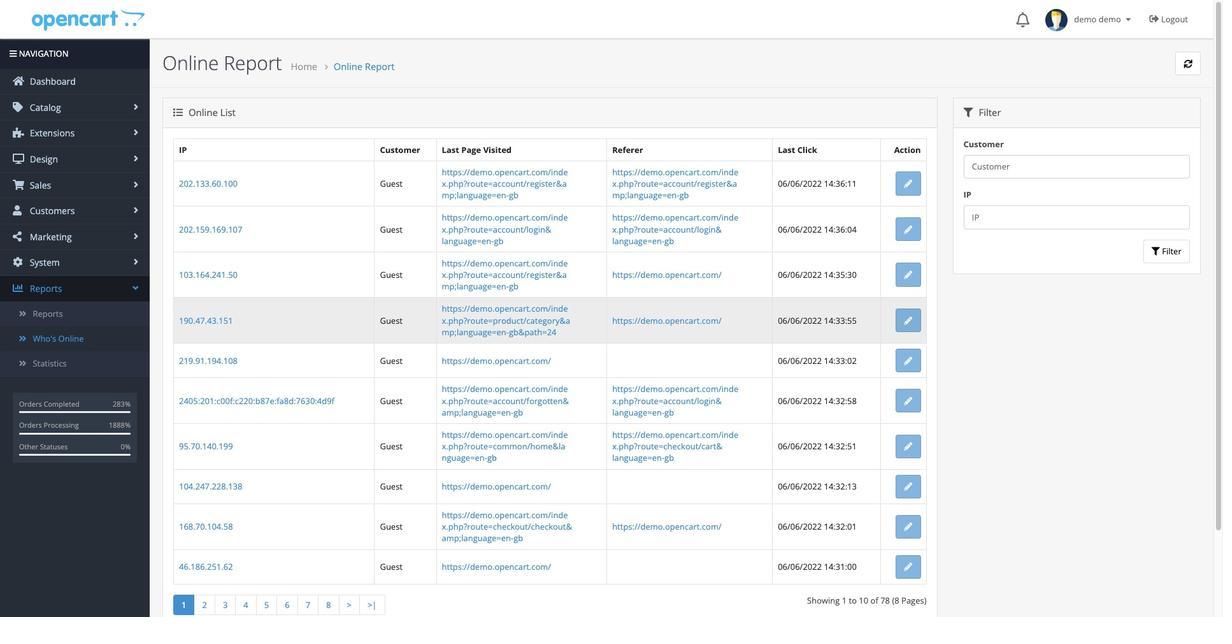 Task type: locate. For each thing, give the bounding box(es) containing it.
9 guest from the top
[[380, 521, 403, 532]]

x.php?route=account/login& for https://demo.opencart.com/inde x.php?route=account/login& language=en-gb
[[613, 223, 722, 235]]

0 horizontal spatial filter image
[[964, 108, 974, 117]]

1 demo from the left
[[1075, 13, 1097, 25]]

bell image
[[1017, 12, 1030, 27]]

4 guest from the top
[[380, 315, 403, 326]]

1 vertical spatial ip
[[964, 189, 972, 200]]

statuses
[[40, 442, 68, 451]]

amp;language=en- for https://demo.opencart.com/inde x.php?route=account/forgotten& amp;language=en-gb
[[442, 407, 514, 418]]

gb inside https://demo.opencart.com/inde x.php?route=checkout/checkout& amp;language=en-gb
[[514, 532, 523, 544]]

home image
[[13, 76, 24, 86]]

list image
[[173, 108, 183, 117]]

0 vertical spatial filter
[[977, 106, 1002, 119]]

mp;language=en- down 'last page visited'
[[442, 189, 509, 201]]

mp;language=en- for 06/06/2022 14:35:30
[[442, 281, 509, 292]]

https://demo.opencart.com/inde
[[442, 166, 568, 178], [613, 166, 739, 178], [442, 212, 568, 223], [613, 212, 739, 223], [442, 257, 568, 269], [442, 303, 568, 315], [442, 383, 568, 395], [613, 383, 739, 395], [442, 429, 568, 440], [613, 429, 739, 440], [442, 509, 568, 521]]

filter button
[[1144, 240, 1191, 263]]

1 horizontal spatial filter image
[[1152, 248, 1161, 256]]

sign out alt image
[[1150, 14, 1160, 24]]

1 horizontal spatial demo
[[1099, 13, 1122, 25]]

3 link
[[215, 595, 236, 615]]

x.php?route=account/forgotten&
[[442, 395, 569, 406]]

mp;language=en- up https://demo.opencart.com/inde x.php?route=product/category&a mp;language=en-gb&path=24
[[442, 281, 509, 292]]

guest for 202.159.169.107
[[380, 223, 403, 235]]

customers
[[27, 205, 75, 217]]

219.91.194.108
[[179, 355, 238, 366]]

reports link
[[0, 276, 150, 301], [0, 301, 150, 326]]

mp;language=en-
[[442, 189, 509, 201], [613, 189, 680, 201], [442, 281, 509, 292], [442, 326, 509, 338]]

reports link down system link
[[0, 276, 150, 301]]

06/06/2022 for 06/06/2022 14:33:02
[[778, 355, 822, 366]]

https://demo.opencart.com/inde x.php?route=account/register&a mp;language=en-gb for https://demo.opencart.com/inde
[[442, 166, 568, 201]]

share alt image
[[13, 231, 24, 241]]

last left click
[[778, 144, 796, 155]]

orders
[[19, 399, 42, 409], [19, 420, 42, 430]]

caret down image
[[1124, 15, 1134, 24]]

page
[[462, 144, 481, 155]]

https://demo.opencart.com/inde inside https://demo.opencart.com/inde x.php?route=product/category&a mp;language=en-gb&path=24
[[442, 303, 568, 315]]

1 reports link from the top
[[0, 276, 150, 301]]

06/06/2022 left 14:35:30
[[778, 269, 822, 281]]

demo left caret down image on the right top of page
[[1099, 13, 1122, 25]]

https://demo.opencart.com/
[[613, 269, 722, 281], [613, 315, 722, 326], [442, 355, 551, 366], [442, 481, 551, 492], [613, 521, 722, 532], [442, 561, 551, 573]]

46.186.251.62
[[179, 561, 233, 573]]

1 vertical spatial filter
[[1161, 246, 1182, 257]]

4 06/06/2022 from the top
[[778, 315, 822, 326]]

1
[[843, 595, 847, 606], [182, 599, 186, 611]]

0 horizontal spatial demo
[[1075, 13, 1097, 25]]

>|
[[368, 599, 377, 611]]

https://demo.opencart.com/inde inside https://demo.opencart.com/inde x.php?route=account/forgotten& amp;language=en-gb
[[442, 383, 568, 395]]

bars image
[[10, 50, 17, 58]]

0 horizontal spatial ip
[[179, 144, 187, 155]]

guest for 2405:201:c00f:c220:b87e:fa8d:7630:4d9f
[[380, 395, 403, 406]]

3 06/06/2022 from the top
[[778, 269, 822, 281]]

cog image
[[13, 257, 24, 267]]

amp;language=en- down x.php?route=account/forgotten&
[[442, 407, 514, 418]]

https://demo.opencart.com/inde x.php?route=checkout/cart& language=en-gb
[[613, 429, 739, 464]]

last left page
[[442, 144, 460, 155]]

0 horizontal spatial last
[[442, 144, 460, 155]]

customer
[[964, 138, 1005, 150], [380, 144, 421, 155]]

06/06/2022 14:31:00
[[778, 561, 857, 573]]

mp;language=en- inside https://demo.opencart.com/inde x.php?route=product/category&a mp;language=en-gb&path=24
[[442, 326, 509, 338]]

mp;language=en- for 06/06/2022 14:36:11
[[442, 189, 509, 201]]

2 guest from the top
[[380, 223, 403, 235]]

https://demo.opencart.com/inde x.php?route=account/register&a mp;language=en-gb down visited
[[442, 166, 568, 201]]

who's online link
[[0, 326, 150, 351]]

filter image
[[964, 108, 974, 117], [1152, 248, 1161, 256]]

10 guest from the top
[[380, 561, 403, 573]]

168.70.104.58
[[179, 521, 233, 532]]

7 link
[[297, 595, 319, 615]]

online report
[[163, 50, 282, 76], [334, 60, 395, 73]]

https://demo.opencart.com/inde inside https://demo.opencart.com/inde x.php?route=checkout/checkout& amp;language=en-gb
[[442, 509, 568, 521]]

>| link
[[359, 595, 385, 615]]

06/06/2022 for 06/06/2022 14:32:58
[[778, 395, 822, 406]]

demo right demo demo image
[[1075, 13, 1097, 25]]

1 guest from the top
[[380, 178, 403, 189]]

amp;language=en-
[[442, 407, 514, 418], [442, 532, 514, 544]]

06/06/2022 for 06/06/2022 14:36:04
[[778, 223, 822, 235]]

1888%
[[109, 420, 131, 430]]

1 horizontal spatial report
[[365, 60, 395, 73]]

0 vertical spatial amp;language=en-
[[442, 407, 514, 418]]

1 06/06/2022 from the top
[[778, 178, 822, 189]]

x.php?route=account/register&a up https://demo.opencart.com/inde x.php?route=product/category&a mp;language=en-gb&path=24
[[442, 269, 567, 281]]

6 link
[[277, 595, 298, 615]]

1 horizontal spatial filter
[[1161, 246, 1182, 257]]

1 left 2
[[182, 599, 186, 611]]

visited
[[484, 144, 512, 155]]

5 guest from the top
[[380, 355, 403, 366]]

1 last from the left
[[442, 144, 460, 155]]

10 06/06/2022 from the top
[[778, 561, 822, 573]]

06/06/2022 for 06/06/2022 14:32:13
[[778, 481, 822, 492]]

puzzle piece image
[[13, 128, 24, 138]]

14:33:55
[[825, 315, 857, 326]]

mp;language=en- for 06/06/2022 14:33:55
[[442, 326, 509, 338]]

home link
[[291, 60, 318, 73]]

06/06/2022 14:32:01
[[778, 521, 857, 532]]

0 vertical spatial ip
[[179, 144, 187, 155]]

guest for 168.70.104.58
[[380, 521, 403, 532]]

gb
[[509, 189, 519, 201], [680, 189, 689, 201], [494, 235, 504, 247], [665, 235, 675, 247], [509, 281, 519, 292], [514, 407, 523, 418], [665, 407, 675, 418], [488, 452, 497, 464], [665, 452, 675, 464], [514, 532, 523, 544]]

ip
[[179, 144, 187, 155], [964, 189, 972, 200]]

x.php?route=account/login&
[[442, 223, 552, 235], [613, 223, 722, 235], [613, 395, 722, 406]]

language=en- for https://demo.opencart.com/inde x.php?route=account/login& language=en-gb
[[613, 235, 665, 247]]

online report right home
[[334, 60, 395, 73]]

https://demo.opencart.com/inde x.php?route=account/login& language=en-gb for https://demo.opencart.com/inde x.php?route=account/login& language=en-gb
[[613, 212, 739, 247]]

1 horizontal spatial last
[[778, 144, 796, 155]]

https://demo.opencart.com/inde x.php?route=account/register&a mp;language=en-gb up the x.php?route=product/category&a
[[442, 257, 568, 292]]

https://demo.opencart.com/inde x.php?route=account/login& language=en-gb
[[442, 212, 568, 247], [613, 212, 739, 247], [613, 383, 739, 418]]

0 vertical spatial reports
[[27, 282, 62, 294]]

2 reports link from the top
[[0, 301, 150, 326]]

7 guest from the top
[[380, 441, 403, 452]]

guest for 103.164.241.50
[[380, 269, 403, 281]]

amp;language=en- inside https://demo.opencart.com/inde x.php?route=checkout/checkout& amp;language=en-gb
[[442, 532, 514, 544]]

demo demo image
[[1046, 9, 1068, 31]]

1 amp;language=en- from the top
[[442, 407, 514, 418]]

x.php?route=account/login& for https://demo.opencart.com/inde x.php?route=account/forgotten& amp;language=en-gb
[[613, 395, 722, 406]]

06/06/2022 left 14:33:02
[[778, 355, 822, 366]]

6 06/06/2022 from the top
[[778, 395, 822, 406]]

online report up list
[[163, 50, 282, 76]]

system
[[27, 256, 60, 269]]

logout link
[[1141, 0, 1202, 38]]

action
[[895, 144, 921, 155]]

pages)
[[902, 595, 927, 606]]

reports link up who's online at the bottom left of the page
[[0, 301, 150, 326]]

4
[[244, 599, 248, 611]]

1 vertical spatial amp;language=en-
[[442, 532, 514, 544]]

95.70.140.199
[[179, 441, 233, 452]]

14:36:04
[[825, 223, 857, 235]]

0 horizontal spatial filter
[[977, 106, 1002, 119]]

guest for 219.91.194.108
[[380, 355, 403, 366]]

amp;language=en- inside https://demo.opencart.com/inde x.php?route=account/forgotten& amp;language=en-gb
[[442, 407, 514, 418]]

orders up other
[[19, 420, 42, 430]]

guest for 46.186.251.62
[[380, 561, 403, 573]]

0 vertical spatial orders
[[19, 399, 42, 409]]

online right home
[[334, 60, 363, 73]]

who's
[[33, 333, 56, 344]]

reports down system on the left top
[[27, 282, 62, 294]]

3 guest from the top
[[380, 269, 403, 281]]

1 orders from the top
[[19, 399, 42, 409]]

06/06/2022 down the last click
[[778, 178, 822, 189]]

last click
[[778, 144, 818, 155]]

report
[[224, 50, 282, 76], [365, 60, 395, 73]]

8 guest from the top
[[380, 481, 403, 492]]

06/06/2022 left the 14:32:58
[[778, 395, 822, 406]]

219.91.194.108 link
[[179, 355, 238, 366]]

system link
[[0, 250, 150, 275]]

2 link
[[194, 595, 215, 615]]

sales
[[27, 179, 51, 191]]

list
[[220, 106, 236, 119]]

IP text field
[[964, 205, 1191, 229]]

1 vertical spatial orders
[[19, 420, 42, 430]]

gb inside https://demo.opencart.com/inde x.php?route=common/home&la nguage=en-gb
[[488, 452, 497, 464]]

2 demo from the left
[[1099, 13, 1122, 25]]

1 horizontal spatial ip
[[964, 189, 972, 200]]

06/06/2022 left 14:33:55
[[778, 315, 822, 326]]

logout
[[1162, 13, 1189, 25]]

06/06/2022 left '14:31:00'
[[778, 561, 822, 573]]

x.php?route=checkout/checkout&
[[442, 521, 572, 532]]

06/06/2022 for 06/06/2022 14:32:01
[[778, 521, 822, 532]]

sales link
[[0, 172, 150, 198]]

reports link for reports
[[0, 276, 150, 301]]

last page visited
[[442, 144, 512, 155]]

06/06/2022 left 14:32:13 at the right
[[778, 481, 822, 492]]

6 guest from the top
[[380, 395, 403, 406]]

104.247.228.138 link
[[179, 481, 243, 492]]

9 06/06/2022 from the top
[[778, 521, 822, 532]]

06/06/2022 left 14:32:01
[[778, 521, 822, 532]]

showing 1 to 10 of 78 (8 pages)
[[808, 595, 927, 606]]

1 vertical spatial filter image
[[1152, 248, 1161, 256]]

statistics
[[33, 358, 67, 369]]

5 06/06/2022 from the top
[[778, 355, 822, 366]]

orders processing
[[19, 420, 79, 430]]

reports
[[27, 282, 62, 294], [33, 308, 63, 319]]

processing
[[44, 420, 79, 430]]

0 horizontal spatial customer
[[380, 144, 421, 155]]

reports up who's
[[33, 308, 63, 319]]

mp;language=en- down the x.php?route=product/category&a
[[442, 326, 509, 338]]

2 amp;language=en- from the top
[[442, 532, 514, 544]]

x.php?route=account/register&a down visited
[[442, 178, 567, 189]]

103.164.241.50
[[179, 269, 238, 281]]

gb inside https://demo.opencart.com/inde x.php?route=checkout/cart& language=en-gb
[[665, 452, 675, 464]]

7 06/06/2022 from the top
[[778, 441, 822, 452]]

2 06/06/2022 from the top
[[778, 223, 822, 235]]

2 last from the left
[[778, 144, 796, 155]]

8 06/06/2022 from the top
[[778, 481, 822, 492]]

1 vertical spatial reports
[[33, 308, 63, 319]]

https://demo.opencart.com/inde x.php?route=account/register&a mp;language=en-gb down referer
[[613, 166, 739, 201]]

8 link
[[318, 595, 339, 615]]

language=en- inside https://demo.opencart.com/inde x.php?route=checkout/cart& language=en-gb
[[613, 452, 665, 464]]

last for last click
[[778, 144, 796, 155]]

language=en- for https://demo.opencart.com/inde x.php?route=account/forgotten& amp;language=en-gb
[[613, 407, 665, 418]]

other statuses
[[19, 442, 68, 451]]

x.php?route=account/register&a
[[442, 178, 567, 189], [613, 178, 738, 189], [442, 269, 567, 281]]

>
[[347, 599, 352, 611]]

14:32:01
[[825, 521, 857, 532]]

https://demo.opencart.com/ link
[[613, 269, 722, 281], [613, 315, 722, 326], [442, 355, 551, 366], [442, 481, 551, 492], [613, 521, 722, 532], [442, 561, 551, 573]]

2 orders from the top
[[19, 420, 42, 430]]

filter inside button
[[1161, 246, 1182, 257]]

gb&path=24
[[509, 326, 557, 338]]

06/06/2022 left 14:36:04
[[778, 223, 822, 235]]

orders up orders processing
[[19, 399, 42, 409]]

amp;language=en- down the x.php?route=checkout/checkout& at the bottom of the page
[[442, 532, 514, 544]]

to
[[849, 595, 857, 606]]

extensions link
[[0, 121, 150, 146]]

1 left to
[[843, 595, 847, 606]]

desktop image
[[13, 154, 24, 164]]

06/06/2022 left 14:32:51
[[778, 441, 822, 452]]



Task type: describe. For each thing, give the bounding box(es) containing it.
x.php?route=account/register&a down referer
[[613, 178, 738, 189]]

06/06/2022 14:32:13
[[778, 481, 857, 492]]

gb inside https://demo.opencart.com/inde x.php?route=account/forgotten& amp;language=en-gb
[[514, 407, 523, 418]]

user image
[[13, 205, 24, 216]]

other
[[19, 442, 38, 451]]

home
[[291, 60, 318, 73]]

of
[[871, 595, 879, 606]]

guest for 190.47.43.151
[[380, 315, 403, 326]]

78
[[881, 595, 891, 606]]

dashboard
[[27, 75, 76, 87]]

06/06/2022 14:36:11
[[778, 178, 857, 189]]

chart bar image
[[13, 283, 24, 293]]

6
[[285, 599, 290, 611]]

14:33:02
[[825, 355, 857, 366]]

guest for 202.133.60.100
[[380, 178, 403, 189]]

navigation
[[17, 48, 69, 59]]

1 horizontal spatial 1
[[843, 595, 847, 606]]

marketing link
[[0, 224, 150, 249]]

190.47.43.151
[[179, 315, 233, 326]]

1 horizontal spatial online report
[[334, 60, 395, 73]]

06/06/2022 for 06/06/2022 14:32:51
[[778, 441, 822, 452]]

(8
[[893, 595, 900, 606]]

103.164.241.50 link
[[179, 269, 238, 281]]

demo demo
[[1068, 13, 1124, 25]]

x.php?route=account/register&a for https://demo.opencart.com/
[[442, 269, 567, 281]]

https://demo.opencart.com/inde x.php?route=account/login& language=en-gb for https://demo.opencart.com/inde x.php?route=account/forgotten& amp;language=en-gb
[[613, 383, 739, 418]]

202.133.60.100 link
[[179, 178, 238, 189]]

demo demo link
[[1040, 0, 1141, 38]]

https://demo.opencart.com/inde x.php?route=common/home&la nguage=en-gb
[[442, 429, 568, 464]]

shopping cart image
[[13, 179, 24, 190]]

dashboard link
[[0, 69, 150, 94]]

refresh image
[[1185, 60, 1193, 68]]

tag image
[[13, 102, 24, 112]]

0%
[[121, 442, 131, 451]]

statistics link
[[0, 351, 150, 376]]

extensions
[[27, 127, 75, 139]]

orders for orders processing
[[19, 420, 42, 430]]

orders for orders completed
[[19, 399, 42, 409]]

x.php?route=account/register&a for https://demo.opencart.com/inde
[[442, 178, 567, 189]]

14:31:00
[[825, 561, 857, 573]]

06/06/2022 14:36:04
[[778, 223, 857, 235]]

0 horizontal spatial report
[[224, 50, 282, 76]]

4 link
[[235, 595, 257, 615]]

06/06/2022 14:32:51
[[778, 441, 857, 452]]

10
[[859, 595, 869, 606]]

language=en- for https://demo.opencart.com/inde x.php?route=common/home&la nguage=en-gb
[[613, 452, 665, 464]]

x.php?route=common/home&la
[[442, 441, 566, 452]]

catalog link
[[0, 95, 150, 120]]

amp;language=en- for https://demo.opencart.com/inde x.php?route=checkout/checkout& amp;language=en-gb
[[442, 532, 514, 544]]

0 vertical spatial filter image
[[964, 108, 974, 117]]

2
[[202, 599, 207, 611]]

Customer text field
[[964, 155, 1191, 179]]

last for last page visited
[[442, 144, 460, 155]]

06/06/2022 14:33:02
[[778, 355, 857, 366]]

reports link for who's online
[[0, 301, 150, 326]]

showing
[[808, 595, 840, 606]]

referer
[[613, 144, 644, 155]]

filter image inside button
[[1152, 248, 1161, 256]]

https://demo.opencart.com/inde x.php?route=account/register&a mp;language=en-gb for https://demo.opencart.com/
[[442, 257, 568, 292]]

mp;language=en- down referer
[[613, 189, 680, 201]]

1 horizontal spatial customer
[[964, 138, 1005, 150]]

06/06/2022 14:35:30
[[778, 269, 857, 281]]

catalog
[[27, 101, 61, 113]]

marketing
[[27, 231, 72, 243]]

0 horizontal spatial 1
[[182, 599, 186, 611]]

orders completed
[[19, 399, 80, 409]]

283%
[[113, 399, 131, 409]]

0 horizontal spatial online report
[[163, 50, 282, 76]]

opencart image
[[30, 7, 145, 31]]

190.47.43.151 link
[[179, 315, 233, 326]]

46.186.251.62 link
[[179, 561, 233, 573]]

3
[[223, 599, 228, 611]]

online left list
[[189, 106, 218, 119]]

06/06/2022 for 06/06/2022 14:35:30
[[778, 269, 822, 281]]

14:36:11
[[825, 178, 857, 189]]

5 link
[[256, 595, 277, 615]]

14:32:51
[[825, 441, 857, 452]]

customers link
[[0, 198, 150, 224]]

online up list "icon"
[[163, 50, 219, 76]]

guest for 104.247.228.138
[[380, 481, 403, 492]]

5
[[264, 599, 269, 611]]

online report link
[[334, 60, 395, 73]]

guest for 95.70.140.199
[[380, 441, 403, 452]]

click
[[798, 144, 818, 155]]

> link
[[339, 595, 360, 615]]

14:35:30
[[825, 269, 857, 281]]

202.159.169.107 link
[[179, 223, 243, 235]]

2405:201:c00f:c220:b87e:fa8d:7630:4d9f link
[[179, 395, 335, 406]]

2405:201:c00f:c220:b87e:fa8d:7630:4d9f
[[179, 395, 335, 406]]

x.php?route=checkout/cart&
[[613, 441, 723, 452]]

06/06/2022 for 06/06/2022 14:31:00
[[778, 561, 822, 573]]

design link
[[0, 147, 150, 172]]

who's online
[[33, 333, 84, 344]]

completed
[[44, 399, 80, 409]]

14:32:58
[[825, 395, 857, 406]]

7
[[306, 599, 310, 611]]

8
[[326, 599, 331, 611]]

https://demo.opencart.com/inde x.php?route=product/category&a mp;language=en-gb&path=24
[[442, 303, 571, 338]]

06/06/2022 14:32:58
[[778, 395, 857, 406]]

x.php?route=product/category&a
[[442, 315, 571, 326]]

https://demo.opencart.com/inde x.php?route=checkout/checkout& amp;language=en-gb
[[442, 509, 572, 544]]

design
[[27, 153, 58, 165]]

online up "statistics" link at bottom left
[[58, 333, 84, 344]]

06/06/2022 for 06/06/2022 14:36:11
[[778, 178, 822, 189]]

14:32:13
[[825, 481, 857, 492]]

06/06/2022 for 06/06/2022 14:33:55
[[778, 315, 822, 326]]

104.247.228.138
[[179, 481, 243, 492]]

168.70.104.58 link
[[179, 521, 233, 532]]



Task type: vqa. For each thing, say whether or not it's contained in the screenshot.


